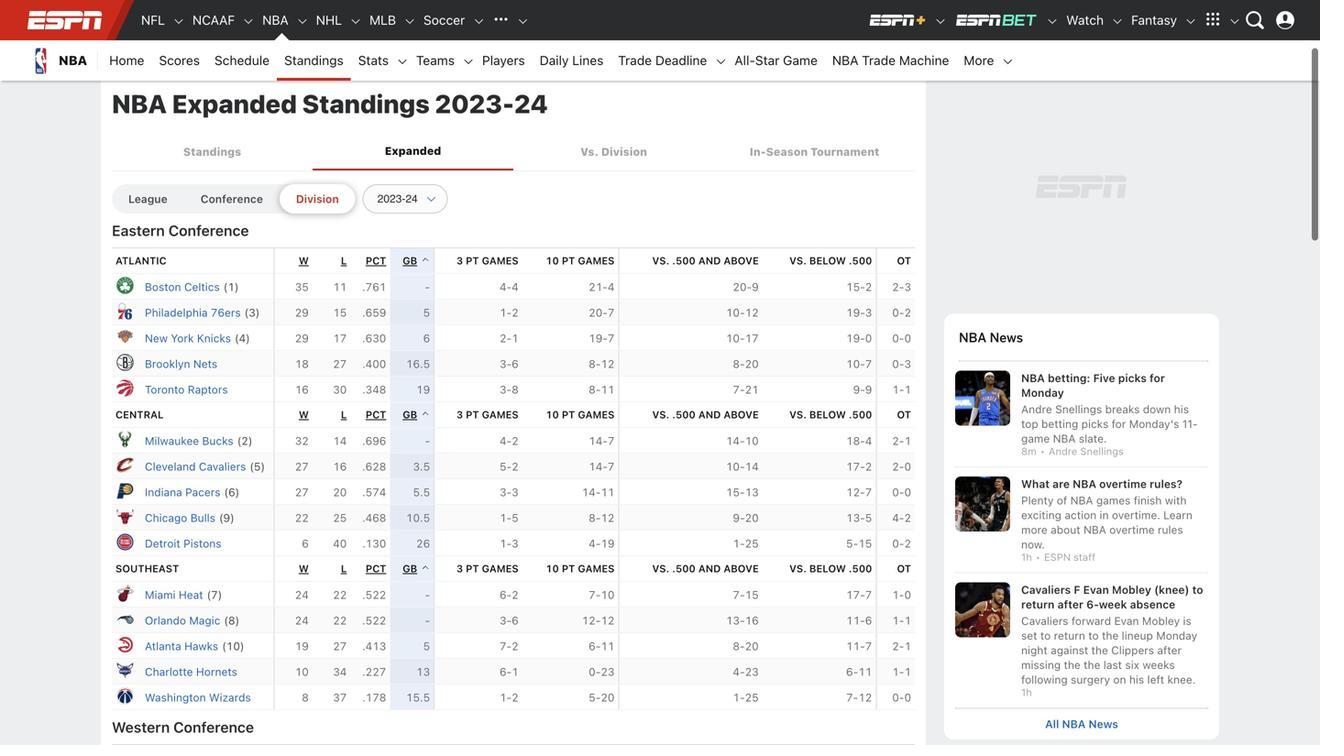 Task type: vqa. For each thing, say whether or not it's contained in the screenshot.


Task type: describe. For each thing, give the bounding box(es) containing it.
7 up 9-9
[[866, 358, 872, 371]]

0 vertical spatial 8
[[512, 384, 519, 396]]

division inside tab list
[[602, 145, 647, 158]]

0 horizontal spatial to
[[1041, 630, 1051, 643]]

in-season tournament link
[[714, 135, 915, 169]]

l link for pct link corresponding to third "gb" link from the top of the standings page main content
[[341, 563, 347, 575]]

nets
[[193, 358, 218, 371]]

35
[[295, 281, 309, 294]]

5 down 3-3
[[512, 512, 519, 525]]

hornets
[[196, 666, 237, 679]]

2-0
[[893, 461, 912, 473]]

1-25 for 7-12
[[733, 692, 759, 704]]

26
[[416, 538, 430, 550]]

19- for 7
[[589, 332, 608, 345]]

watch link
[[1059, 0, 1112, 40]]

6- up 7-12
[[846, 666, 859, 679]]

phi image
[[116, 302, 134, 320]]

15.5
[[406, 692, 430, 704]]

1 vertical spatial mobley
[[1143, 615, 1180, 628]]

5 up '16.5'
[[423, 306, 430, 319]]

.761
[[362, 281, 386, 294]]

what are nba overtime rules? image
[[956, 477, 1011, 532]]

2 w from the top
[[299, 409, 309, 421]]

25 for 1-2
[[745, 692, 759, 704]]

2 vertical spatial 19
[[295, 640, 309, 653]]

7- for 2
[[500, 640, 512, 653]]

lineup
[[1122, 630, 1154, 643]]

0 vertical spatial 24
[[514, 88, 548, 119]]

6 down 6-2
[[512, 615, 519, 627]]

teams
[[416, 53, 455, 68]]

10- for 12
[[726, 306, 745, 319]]

1 trade from the left
[[618, 53, 652, 68]]

0- for 19-3
[[893, 306, 905, 319]]

0 vertical spatial overtime
[[1100, 478, 1147, 491]]

6 left 40
[[302, 538, 309, 550]]

0 horizontal spatial 15
[[333, 306, 347, 319]]

2 gb from the top
[[403, 409, 417, 421]]

indiana
[[145, 486, 182, 499]]

24 for 3-6
[[295, 615, 309, 627]]

0 vertical spatial standings link
[[277, 40, 351, 81]]

what are nba overtime rules? element
[[1022, 477, 1209, 492]]

0 for 12-7
[[905, 486, 912, 499]]

2 vertical spatial cavaliers
[[1022, 615, 1069, 628]]

1-1 for 6-11
[[893, 666, 912, 679]]

2 pct from the top
[[366, 409, 386, 421]]

trade deadline link
[[611, 40, 715, 81]]

7 down 21-4
[[608, 306, 615, 319]]

2- for 8-20
[[893, 640, 905, 653]]

rules?
[[1150, 478, 1183, 491]]

10 pt games for 2nd "gb" link from the top of the standings page main content
[[546, 409, 615, 421]]

18-4
[[846, 435, 872, 448]]

action
[[1065, 509, 1097, 522]]

10 pt games for third "gb" link from the top of the standings page main content
[[546, 563, 615, 575]]

1 vertical spatial division
[[296, 193, 339, 206]]

stats image
[[396, 55, 409, 68]]

staff
[[1074, 552, 1096, 564]]

6-2
[[500, 589, 519, 602]]

l link for pct link related to 2nd "gb" link from the top of the standings page main content
[[341, 409, 347, 421]]

2 up 12-7
[[866, 461, 872, 473]]

1h inside "cavaliers f evan mobley (knee) to return after 6-week absence cavaliers forward evan mobley is set to return to the lineup monday night against the clippers after missing the the last six weeks following surgery on his left knee. 1h"
[[1022, 687, 1032, 699]]

2- for 20-9
[[893, 281, 905, 294]]

nba down betting
[[1053, 432, 1076, 445]]

cavaliers forward evan mobley is set to return to the lineup monday night against the clippers after missing the the last six weeks following surgery on his left knee. element
[[1022, 612, 1209, 688]]

games up 21-
[[578, 255, 615, 267]]

2 horizontal spatial 16
[[745, 615, 759, 627]]

pistons
[[184, 538, 222, 550]]

the down against
[[1064, 659, 1081, 672]]

1 l from the top
[[341, 255, 347, 267]]

.522 for 3-
[[362, 615, 386, 627]]

conference inside conference 'link'
[[201, 193, 263, 206]]

30
[[333, 384, 347, 396]]

vs.
[[581, 145, 599, 158]]

2 3 pt games from the top
[[456, 409, 519, 421]]

overtime.
[[1112, 509, 1161, 522]]

9- for 20
[[733, 512, 745, 525]]

0 horizontal spatial after
[[1058, 599, 1084, 611]]

games down 1-3 at bottom
[[482, 563, 519, 575]]

19-0
[[846, 332, 872, 345]]

brooklyn nets
[[145, 358, 218, 371]]

above for 3rd "gb" link from the bottom of the standings page main content
[[724, 255, 759, 267]]

15- for 2
[[846, 281, 866, 294]]

l link for 3rd "gb" link from the bottom of the standings page main content's pct link
[[341, 255, 347, 267]]

0- for 7-12
[[893, 692, 905, 704]]

pct link for third "gb" link from the top of the standings page main content
[[366, 563, 386, 575]]

21-
[[589, 281, 608, 294]]

all nba news link
[[1046, 718, 1119, 731]]

cleveland cavaliers link
[[145, 461, 246, 473]]

philadelphia 76ers (3)
[[145, 306, 260, 319]]

1 horizontal spatial 4-2
[[893, 512, 912, 525]]

7- for 15
[[733, 589, 745, 602]]

5-15
[[846, 538, 872, 550]]

eastern conference
[[112, 222, 249, 240]]

nba betting: five picks for monday element
[[1022, 371, 1209, 400]]

1 vertical spatial standings link
[[112, 135, 313, 169]]

1 for 9-9
[[905, 384, 912, 396]]

1 vertical spatial after
[[1158, 644, 1182, 657]]

0 for 17-7
[[905, 589, 912, 602]]

12 down 20-9
[[745, 306, 759, 319]]

9 for 9-
[[866, 384, 872, 396]]

nba left home at top left
[[59, 53, 87, 68]]

tor image
[[116, 379, 134, 397]]

all-star game
[[735, 53, 818, 68]]

1-2 for 5
[[500, 306, 519, 319]]

york
[[171, 332, 194, 345]]

8- for 9-
[[589, 512, 601, 525]]

11- for 1-1
[[846, 615, 866, 627]]

(6)
[[224, 486, 240, 499]]

more
[[1022, 524, 1048, 537]]

0 vertical spatial expanded
[[172, 88, 297, 119]]

with
[[1165, 494, 1187, 507]]

29 for 15
[[295, 306, 309, 319]]

10- for 14
[[726, 461, 745, 473]]

1 3 pt games from the top
[[456, 255, 519, 267]]

soccer image
[[473, 15, 485, 28]]

0 horizontal spatial nba link
[[18, 40, 98, 81]]

2 up 6-1
[[512, 640, 519, 653]]

2 up 7-2
[[512, 589, 519, 602]]

12 for 13-
[[601, 615, 615, 627]]

34
[[333, 666, 347, 679]]

0-0 for 12-7
[[893, 486, 912, 499]]

19- for 0
[[846, 332, 866, 345]]

0 vertical spatial 22
[[295, 512, 309, 525]]

2 down 4-4
[[512, 306, 519, 319]]

15- for 13
[[726, 486, 745, 499]]

3- for 16.5
[[500, 358, 512, 371]]

w link for 3rd "gb" link from the bottom of the standings page main content's pct link
[[299, 255, 309, 267]]

20 for 1-5
[[745, 512, 759, 525]]

exciting
[[1022, 509, 1062, 522]]

10- for 7
[[846, 358, 866, 371]]

2 ot from the top
[[897, 409, 912, 421]]

3 gb from the top
[[403, 563, 417, 575]]

7 up "11-6" on the right bottom of the page
[[866, 589, 872, 602]]

1 horizontal spatial picks
[[1119, 372, 1147, 385]]

10-7
[[846, 358, 872, 371]]

det image
[[116, 533, 134, 551]]

3 l from the top
[[341, 563, 347, 575]]

1 for 6-11
[[905, 666, 912, 679]]

0 horizontal spatial espn bet image
[[955, 13, 1039, 28]]

- for 4-4
[[425, 281, 430, 294]]

celtics
[[184, 281, 220, 294]]

- for 6-2
[[425, 589, 430, 602]]

0-2 for 5-15
[[893, 538, 912, 550]]

games down '8-11'
[[578, 409, 615, 421]]

teams image
[[462, 55, 475, 68]]

7 up 14-11
[[608, 461, 615, 473]]

0- up the 5-20
[[589, 666, 601, 679]]

6-1
[[500, 666, 519, 679]]

0 horizontal spatial for
[[1112, 418, 1126, 430]]

21
[[745, 384, 759, 396]]

nba down in
[[1084, 524, 1107, 537]]

cavaliers f evan mobley (knee) to return after 6-week absence image
[[956, 583, 1011, 638]]

1 horizontal spatial 16
[[333, 461, 347, 473]]

miami heat link
[[145, 589, 203, 602]]

conference for eastern conference
[[168, 222, 249, 240]]

players
[[482, 53, 525, 68]]

home link
[[102, 40, 152, 81]]

1 gb link from the top
[[403, 255, 430, 267]]

14-10
[[726, 435, 759, 448]]

division link
[[280, 185, 356, 214]]

toronto raptors link
[[145, 384, 228, 396]]

what
[[1022, 478, 1050, 491]]

11 left .761
[[333, 281, 347, 294]]

2 down 2-3
[[905, 306, 912, 319]]

3 pct from the top
[[366, 563, 386, 575]]

7 up 13-5
[[866, 486, 872, 499]]

espn
[[1045, 552, 1071, 564]]

8- down '13-16'
[[733, 640, 745, 653]]

5 down 12-7
[[866, 512, 872, 525]]

nba left betting:
[[1022, 372, 1045, 385]]

2 up 3-3
[[512, 461, 519, 473]]

above for 2nd "gb" link from the top of the standings page main content
[[724, 409, 759, 421]]

in-season tournament
[[750, 145, 880, 158]]

1 vertical spatial return
[[1054, 630, 1086, 643]]

daily lines link
[[533, 40, 611, 81]]

boston celtics (1)
[[145, 281, 239, 294]]

29 for 17
[[295, 332, 309, 345]]

40
[[333, 538, 347, 550]]

1 horizontal spatial more espn image
[[1229, 15, 1242, 28]]

1 vertical spatial overtime
[[1110, 524, 1155, 537]]

nba inside standings page main content
[[112, 88, 167, 119]]

atlanta
[[145, 640, 181, 653]]

the up the 'surgery'
[[1084, 659, 1101, 672]]

games down 3-8
[[482, 409, 519, 421]]

(1)
[[224, 281, 239, 294]]

1 horizontal spatial evan
[[1115, 615, 1139, 628]]

atlanta hawks (10)
[[145, 640, 244, 653]]

11 up 7-12
[[859, 666, 872, 679]]

watch image
[[1112, 15, 1124, 28]]

2 trade from the left
[[862, 53, 896, 68]]

nba right are
[[1073, 478, 1097, 491]]

2 vs. .500 and above from the top
[[653, 409, 759, 421]]

fantasy image
[[1185, 15, 1198, 28]]

0-2 for 19-3
[[893, 306, 912, 319]]

stats
[[358, 53, 389, 68]]

2 right 13-5
[[905, 512, 912, 525]]

7 down '8-11'
[[608, 435, 615, 448]]

in-
[[750, 145, 766, 158]]

chicago bulls link
[[145, 512, 215, 525]]

5-20
[[589, 692, 615, 704]]

4 for 21-
[[608, 281, 615, 294]]

western
[[112, 719, 170, 737]]

1 for 11-6
[[905, 615, 912, 627]]

w link for pct link corresponding to third "gb" link from the top of the standings page main content
[[299, 563, 309, 575]]

season
[[766, 145, 808, 158]]

3- for 19
[[500, 384, 512, 396]]

3- for 5.5
[[500, 486, 512, 499]]

bulls
[[190, 512, 215, 525]]

2 up 5-2 on the bottom
[[512, 435, 519, 448]]

trade deadline
[[618, 53, 707, 68]]

20 left .574 in the bottom left of the page
[[333, 486, 347, 499]]

following
[[1022, 674, 1068, 687]]

0 vertical spatial 6-11
[[589, 640, 615, 653]]

5 up 15.5
[[423, 640, 430, 653]]

20- for 9
[[733, 281, 752, 294]]

chi image
[[116, 507, 134, 526]]

12- for 7
[[846, 486, 866, 499]]

in
[[1100, 509, 1109, 522]]

2 right 5-15
[[905, 538, 912, 550]]

1 vertical spatial andre
[[1049, 446, 1078, 458]]

ncaaf image
[[242, 15, 255, 28]]

20 for 7-2
[[745, 640, 759, 653]]

western conference
[[112, 719, 254, 737]]

0 vertical spatial for
[[1150, 372, 1165, 385]]

0 vertical spatial mobley
[[1112, 584, 1152, 597]]

7- for 21
[[733, 384, 745, 396]]

nba up action
[[1071, 494, 1094, 507]]

22 for 6-2
[[333, 589, 347, 602]]

detroit
[[145, 538, 180, 550]]

7-12
[[846, 692, 872, 704]]

bkn image
[[116, 353, 134, 372]]

6 up 11-7
[[866, 615, 872, 627]]

snellings inside nba betting: five picks for monday andre snellings breaks down his top betting picks for monday's 11- game nba slate.
[[1056, 403, 1103, 416]]

1 vertical spatial 8
[[302, 692, 309, 704]]

tab list inside standings page main content
[[112, 133, 915, 171]]

pacers
[[185, 486, 221, 499]]

0- for 5-15
[[893, 538, 905, 550]]

15-13
[[726, 486, 759, 499]]

0 horizontal spatial 4-2
[[500, 435, 519, 448]]

1 vertical spatial cavaliers
[[1022, 584, 1071, 597]]

set
[[1022, 630, 1038, 643]]

soccer
[[424, 12, 465, 28]]

about
[[1051, 524, 1081, 537]]

0 vertical spatial 14
[[333, 435, 347, 448]]

14- for 15-
[[582, 486, 601, 499]]

1-5
[[500, 512, 519, 525]]

21-4
[[589, 281, 615, 294]]

standings page main content
[[101, 72, 945, 746]]

8-12 for 5
[[589, 512, 615, 525]]

atlantic
[[116, 255, 167, 267]]

mia image
[[116, 584, 134, 603]]

nba expanded standings 2023-24
[[112, 88, 548, 119]]

new york knicks link
[[145, 332, 231, 345]]

trade deadline image
[[715, 55, 728, 68]]

6 up 3-8
[[512, 358, 519, 371]]

0- for 12-7
[[893, 486, 905, 499]]

9-9
[[853, 384, 872, 396]]

nhl image
[[349, 15, 362, 28]]

0 horizontal spatial 16
[[295, 384, 309, 396]]

charlotte
[[145, 666, 193, 679]]

0-23
[[589, 666, 615, 679]]

20 down 0-23 at the bottom left of the page
[[601, 692, 615, 704]]

2 l from the top
[[341, 409, 347, 421]]

2- for 10-14
[[893, 461, 905, 473]]

23 for 0-23
[[601, 666, 615, 679]]

37
[[333, 692, 347, 704]]

nba image
[[296, 15, 309, 28]]

2 vs. below .500 from the top
[[790, 409, 872, 421]]

games down 4-19
[[578, 563, 615, 575]]

0 vertical spatial 25
[[333, 512, 347, 525]]

1 horizontal spatial espn bet image
[[1047, 15, 1059, 28]]

17-7
[[846, 589, 872, 602]]

1 vertical spatial standings
[[302, 88, 430, 119]]

7 down 20-7
[[608, 332, 615, 345]]

above for third "gb" link from the top of the standings page main content
[[724, 563, 759, 575]]

1 ot from the top
[[897, 255, 912, 267]]

games up 4-4
[[482, 255, 519, 267]]

1 vertical spatial snellings
[[1081, 446, 1124, 458]]

his inside nba betting: five picks for monday andre snellings breaks down his top betting picks for monday's 11- game nba slate.
[[1174, 403, 1189, 416]]

1 horizontal spatial 13
[[745, 486, 759, 499]]

fantasy
[[1132, 12, 1178, 28]]

3-6 for 8-12
[[500, 358, 519, 371]]

0 for 17-2
[[905, 461, 912, 473]]

2- down 4-4
[[500, 332, 512, 345]]

8-11
[[589, 384, 615, 396]]

12 down 11-7
[[859, 692, 872, 704]]

13-5
[[846, 512, 872, 525]]

2-3
[[893, 281, 912, 294]]

1 horizontal spatial news
[[1089, 718, 1119, 731]]

6- up 7-2
[[500, 589, 512, 602]]

2023-
[[435, 88, 514, 119]]

orlando magic (8)
[[145, 615, 239, 627]]

3-6 for 12-12
[[500, 615, 519, 627]]



Task type: locate. For each thing, give the bounding box(es) containing it.
20- up the 10-12
[[733, 281, 752, 294]]

1 1h from the top
[[1022, 552, 1032, 564]]

1 1-2 from the top
[[500, 306, 519, 319]]

1 horizontal spatial 14
[[745, 461, 759, 473]]

ot up 2-3
[[897, 255, 912, 267]]

11-7
[[846, 640, 872, 653]]

nba betting: five picks for monday image
[[956, 371, 1011, 426]]

1-3
[[500, 538, 519, 550]]

1 23 from the left
[[601, 666, 615, 679]]

espn more sports home page image
[[487, 6, 515, 34]]

nba inside nba trade machine link
[[833, 53, 859, 68]]

pct link down .130
[[366, 563, 386, 575]]

to right (knee)
[[1193, 584, 1204, 597]]

12- for 12
[[582, 615, 601, 627]]

2- for 14-10
[[893, 435, 905, 448]]

20 down 15-13
[[745, 512, 759, 525]]

1 1-25 from the top
[[733, 538, 759, 550]]

4 - from the top
[[425, 615, 430, 627]]

11- for 2-1
[[846, 640, 866, 653]]

1-2 down 6-1
[[500, 692, 519, 704]]

0 horizontal spatial 15-
[[726, 486, 745, 499]]

5- for 20
[[589, 692, 601, 704]]

0 vertical spatial below
[[810, 255, 846, 267]]

brooklyn
[[145, 358, 190, 371]]

vs. .500 and above
[[653, 255, 759, 267], [653, 409, 759, 421], [653, 563, 759, 575]]

andre up "top" on the bottom right of the page
[[1022, 403, 1053, 416]]

2 vertical spatial 15
[[745, 589, 759, 602]]

16 down the 18
[[295, 384, 309, 396]]

1 vertical spatial pct link
[[366, 409, 386, 421]]

ncaaf link
[[185, 0, 242, 40]]

11 for 7-2
[[601, 640, 615, 653]]

tab list containing expanded
[[112, 133, 915, 171]]

0 horizontal spatial news
[[990, 330, 1024, 346]]

2 above from the top
[[724, 409, 759, 421]]

last
[[1104, 659, 1123, 672]]

25 for 1-3
[[745, 538, 759, 550]]

0 vertical spatial vs. .500 and above
[[653, 255, 759, 267]]

0 horizontal spatial 14
[[333, 435, 347, 448]]

tab list
[[112, 133, 915, 171]]

8-12 for 6
[[589, 358, 615, 371]]

6-11
[[589, 640, 615, 653], [846, 666, 872, 679]]

nba right the game
[[833, 53, 859, 68]]

17- for 2
[[846, 461, 866, 473]]

below for 3rd "gb" link from the bottom of the standings page main content
[[810, 255, 846, 267]]

1 pct from the top
[[366, 255, 386, 267]]

.628
[[362, 461, 386, 473]]

atl image
[[116, 636, 134, 654]]

3 ot from the top
[[897, 563, 912, 575]]

(10)
[[222, 640, 244, 653]]

12 for 9-
[[601, 512, 615, 525]]

orlando magic link
[[145, 615, 220, 627]]

8- for 7-
[[589, 384, 601, 396]]

1 10 pt games from the top
[[546, 255, 615, 267]]

more sports image
[[517, 15, 529, 28]]

evan up the lineup
[[1115, 615, 1139, 628]]

5- down 13-5
[[846, 538, 859, 550]]

23 for 4-23
[[745, 666, 759, 679]]

1 horizontal spatial to
[[1089, 630, 1099, 643]]

2 vertical spatial gb link
[[403, 563, 430, 575]]

11 down 19-7
[[601, 384, 615, 396]]

2 gb link from the top
[[403, 409, 430, 421]]

more espn image
[[1200, 6, 1227, 34], [1229, 15, 1242, 28]]

1 horizontal spatial for
[[1150, 372, 1165, 385]]

(knee)
[[1155, 584, 1190, 597]]

of
[[1057, 494, 1068, 507]]

7- up '13-16'
[[733, 589, 745, 602]]

and
[[699, 255, 721, 267], [699, 409, 721, 421], [699, 563, 721, 575]]

2 vertical spatial w
[[299, 563, 309, 575]]

vs. .500 and above up the 7-15
[[653, 563, 759, 575]]

1 vertical spatial 3 pt games
[[456, 409, 519, 421]]

knicks
[[197, 332, 231, 345]]

13 up 15.5
[[416, 666, 430, 679]]

5- for 2
[[500, 461, 512, 473]]

1 horizontal spatial 6-11
[[846, 666, 872, 679]]

the down forward
[[1102, 630, 1119, 643]]

cavaliers inside standings page main content
[[199, 461, 246, 473]]

2 23 from the left
[[745, 666, 759, 679]]

3-6 up 3-8
[[500, 358, 519, 371]]

2 and from the top
[[699, 409, 721, 421]]

2 vertical spatial 1-1
[[893, 666, 912, 679]]

espn plus image
[[935, 15, 948, 28]]

clippers
[[1112, 644, 1155, 657]]

0 vertical spatial 0-0
[[893, 332, 912, 345]]

overtime up 'games' at the right of the page
[[1100, 478, 1147, 491]]

2 3- from the top
[[500, 384, 512, 396]]

1 29 from the top
[[295, 306, 309, 319]]

0 horizontal spatial 5-
[[500, 461, 512, 473]]

10 pt games down '8-11'
[[546, 409, 615, 421]]

1-2
[[500, 306, 519, 319], [500, 692, 519, 704]]

the up last
[[1092, 644, 1109, 657]]

2 10 pt games from the top
[[546, 409, 615, 421]]

l link
[[341, 255, 347, 267], [341, 409, 347, 421], [341, 563, 347, 575]]

0 vertical spatial picks
[[1119, 372, 1147, 385]]

1 17- from the top
[[846, 461, 866, 473]]

10
[[546, 255, 559, 267], [546, 409, 559, 421], [745, 435, 759, 448], [546, 563, 559, 575], [601, 589, 615, 602], [295, 666, 309, 679]]

2 3-6 from the top
[[500, 615, 519, 627]]

3 l link from the top
[[341, 563, 347, 575]]

.522 down .130
[[362, 589, 386, 602]]

news up nba betting: five picks for monday image at the right of the page
[[990, 330, 1024, 346]]

l down division link
[[341, 255, 347, 267]]

1 below from the top
[[810, 255, 846, 267]]

19-3
[[846, 306, 872, 319]]

0 for 19-0
[[905, 332, 912, 345]]

5-2
[[500, 461, 519, 473]]

23 down '13-16'
[[745, 666, 759, 679]]

list
[[956, 371, 1209, 699]]

1 17 from the left
[[333, 332, 347, 345]]

more link
[[957, 40, 1002, 81]]

3 - from the top
[[425, 589, 430, 602]]

1-1 for 11-6
[[893, 615, 912, 627]]

home
[[109, 53, 144, 68]]

11- right monday's
[[1183, 418, 1198, 430]]

1 above from the top
[[724, 255, 759, 267]]

cle image
[[116, 456, 134, 474]]

2 horizontal spatial 5-
[[846, 538, 859, 550]]

0 horizontal spatial 17
[[333, 332, 347, 345]]

10.5
[[406, 512, 430, 525]]

1h down now.
[[1022, 552, 1032, 564]]

finish
[[1134, 494, 1162, 507]]

6- inside "cavaliers f evan mobley (knee) to return after 6-week absence cavaliers forward evan mobley is set to return to the lineup monday night against the clippers after missing the the last six weeks following surgery on his left knee. 1h"
[[1087, 599, 1099, 611]]

snellings up betting
[[1056, 403, 1103, 416]]

19 down '16.5'
[[416, 384, 430, 396]]

1 horizontal spatial division
[[602, 145, 647, 158]]

.130
[[362, 538, 386, 550]]

southeast
[[116, 563, 179, 575]]

0- right 10-7
[[893, 358, 905, 371]]

0 vertical spatial 19
[[416, 384, 430, 396]]

2 29 from the top
[[295, 332, 309, 345]]

5
[[423, 306, 430, 319], [512, 512, 519, 525], [866, 512, 872, 525], [423, 640, 430, 653]]

6- down 12-12
[[589, 640, 601, 653]]

espn+ image
[[869, 13, 927, 28]]

1 for 11-7
[[905, 640, 912, 653]]

1 vertical spatial and
[[699, 409, 721, 421]]

2 vertical spatial vs. below .500
[[790, 563, 872, 575]]

2 vertical spatial 0-0
[[893, 692, 912, 704]]

1 vertical spatial news
[[1089, 718, 1119, 731]]

3 above from the top
[[724, 563, 759, 575]]

7-
[[733, 384, 745, 396], [589, 589, 601, 602], [733, 589, 745, 602], [500, 640, 512, 653], [846, 692, 859, 704]]

andre snellings
[[1049, 446, 1124, 458]]

nba link
[[255, 0, 296, 40], [18, 40, 98, 81]]

0 vertical spatial news
[[990, 330, 1024, 346]]

his inside "cavaliers f evan mobley (knee) to return after 6-week absence cavaliers forward evan mobley is set to return to the lineup monday night against the clippers after missing the the last six weeks following surgery on his left knee. 1h"
[[1130, 674, 1145, 687]]

wsh image
[[116, 687, 134, 705]]

2 vertical spatial standings
[[183, 145, 241, 158]]

monday's
[[1130, 418, 1180, 430]]

2 down 6-1
[[512, 692, 519, 704]]

0 vertical spatial 4-2
[[500, 435, 519, 448]]

six
[[1126, 659, 1140, 672]]

vs. division
[[581, 145, 647, 158]]

4-2
[[500, 435, 519, 448], [893, 512, 912, 525]]

24 down daily
[[514, 88, 548, 119]]

7- for 12
[[846, 692, 859, 704]]

5-
[[500, 461, 512, 473], [846, 538, 859, 550], [589, 692, 601, 704]]

1h
[[1022, 552, 1032, 564], [1022, 687, 1032, 699]]

4-19
[[589, 538, 615, 550]]

l link down division link
[[341, 255, 347, 267]]

orl image
[[116, 610, 134, 628]]

2 below from the top
[[810, 409, 846, 421]]

9
[[752, 281, 759, 294], [866, 384, 872, 396]]

1 14-7 from the top
[[589, 435, 615, 448]]

2 8-12 from the top
[[589, 512, 615, 525]]

0 vertical spatial ot
[[897, 255, 912, 267]]

overtime
[[1100, 478, 1147, 491], [1110, 524, 1155, 537]]

3-8
[[500, 384, 519, 396]]

1 and from the top
[[699, 255, 721, 267]]

3- up 7-2
[[500, 615, 512, 627]]

plenty of nba games finish with exciting action in overtime. learn more about nba overtime rules now. element
[[1022, 492, 1209, 552]]

0 vertical spatial pct
[[366, 255, 386, 267]]

mobley down the absence on the right bottom of the page
[[1143, 615, 1180, 628]]

monday inside "cavaliers f evan mobley (knee) to return after 6-week absence cavaliers forward evan mobley is set to return to the lineup monday night against the clippers after missing the the last six weeks following surgery on his left knee. 1h"
[[1157, 630, 1198, 643]]

7 down "11-6" on the right bottom of the page
[[866, 640, 872, 653]]

monday down is on the bottom right of page
[[1157, 630, 1198, 643]]

2 l link from the top
[[341, 409, 347, 421]]

10- for 17
[[726, 332, 745, 345]]

8-20 for 10-7
[[733, 358, 759, 371]]

cavaliers f evan mobley (knee) to return after 6-week absence element
[[1022, 583, 1209, 612]]

2 1-2 from the top
[[500, 692, 519, 704]]

0 vertical spatial 17-
[[846, 461, 866, 473]]

12 for 8-
[[601, 358, 615, 371]]

1 vertical spatial 9
[[866, 384, 872, 396]]

1 for 18-4
[[905, 435, 912, 448]]

1 vertical spatial 6-11
[[846, 666, 872, 679]]

indiana pacers (6)
[[145, 486, 240, 499]]

0 down "2-0"
[[905, 486, 912, 499]]

(7)
[[207, 589, 222, 602]]

3 3- from the top
[[500, 486, 512, 499]]

espn bet image
[[955, 13, 1039, 28], [1047, 15, 1059, 28]]

11 for 3-8
[[601, 384, 615, 396]]

24 for 6-2
[[295, 589, 309, 602]]

3-3
[[500, 486, 519, 499]]

14-7 for 4-2
[[589, 435, 615, 448]]

1 vertical spatial 14
[[745, 461, 759, 473]]

3 3 pt games from the top
[[456, 563, 519, 575]]

nba down home link
[[112, 88, 167, 119]]

0- for 10-7
[[893, 358, 905, 371]]

1 vertical spatial pct
[[366, 409, 386, 421]]

4 3- from the top
[[500, 615, 512, 627]]

- for 3-6
[[425, 615, 430, 627]]

1-1 for 9-9
[[893, 384, 912, 396]]

13- for 16
[[726, 615, 745, 627]]

3-6 up 7-2
[[500, 615, 519, 627]]

0 vertical spatial 12-
[[846, 486, 866, 499]]

2 - from the top
[[425, 435, 430, 448]]

.522 up .413
[[362, 615, 386, 627]]

3 0-0 from the top
[[893, 692, 912, 704]]

2 8-20 from the top
[[733, 640, 759, 653]]

0 horizontal spatial more espn image
[[1200, 6, 1227, 34]]

0 vertical spatial 29
[[295, 306, 309, 319]]

1 0-0 from the top
[[893, 332, 912, 345]]

mil image
[[116, 430, 134, 449]]

1 vertical spatial 3-6
[[500, 615, 519, 627]]

0 up 10-7
[[866, 332, 872, 345]]

2 vertical spatial below
[[810, 563, 846, 575]]

1 pct link from the top
[[366, 255, 386, 267]]

ot down the 0-3
[[897, 409, 912, 421]]

3 10 pt games from the top
[[546, 563, 615, 575]]

14-7 for 5-2
[[589, 461, 615, 473]]

espn staff
[[1045, 552, 1096, 564]]

2 w link from the top
[[299, 409, 309, 421]]

0 horizontal spatial 12-
[[582, 615, 601, 627]]

0 right 17-2
[[905, 461, 912, 473]]

global navigation element
[[18, 0, 1302, 40]]

8- down 10-17
[[733, 358, 745, 371]]

23 up the 5-20
[[601, 666, 615, 679]]

more image
[[1002, 55, 1015, 68]]

is
[[1183, 615, 1192, 628]]

below for third "gb" link from the top of the standings page main content
[[810, 563, 846, 575]]

1-25 for 5-15
[[733, 538, 759, 550]]

1 vertical spatial his
[[1130, 674, 1145, 687]]

2 0-2 from the top
[[893, 538, 912, 550]]

1 vertical spatial 8-20
[[733, 640, 759, 653]]

5- for 15
[[846, 538, 859, 550]]

cha image
[[116, 661, 134, 680]]

0 vertical spatial division
[[602, 145, 647, 158]]

fantasy link
[[1124, 0, 1185, 40]]

1 w link from the top
[[299, 255, 309, 267]]

11- inside nba betting: five picks for monday andre snellings breaks down his top betting picks for monday's 11- game nba slate.
[[1183, 418, 1198, 430]]

0 vertical spatial 15
[[333, 306, 347, 319]]

0 vertical spatial 13-
[[846, 512, 866, 525]]

14- for 10-
[[589, 461, 608, 473]]

3 below from the top
[[810, 563, 846, 575]]

betting:
[[1048, 372, 1091, 385]]

1 1-1 from the top
[[893, 384, 912, 396]]

(5)
[[250, 461, 265, 473]]

1-25 down 4-23
[[733, 692, 759, 704]]

nba inside all nba news link
[[1062, 718, 1086, 731]]

19 right (10)
[[295, 640, 309, 653]]

13- for 5
[[846, 512, 866, 525]]

breaks
[[1106, 403, 1140, 416]]

4 for 18-
[[866, 435, 872, 448]]

0 horizontal spatial 19
[[295, 640, 309, 653]]

12- up 13-5
[[846, 486, 866, 499]]

1 vertical spatial 1-2
[[500, 692, 519, 704]]

1 vertical spatial 1h
[[1022, 687, 1032, 699]]

6 up '16.5'
[[423, 332, 430, 345]]

0 for 7-12
[[905, 692, 912, 704]]

1
[[512, 332, 519, 345], [905, 384, 912, 396], [905, 435, 912, 448], [905, 615, 912, 627], [905, 640, 912, 653], [512, 666, 519, 679], [905, 666, 912, 679]]

9- for 9
[[853, 384, 866, 396]]

2- right 11-7
[[893, 640, 905, 653]]

3 w from the top
[[299, 563, 309, 575]]

league link
[[112, 185, 184, 214]]

3- for -
[[500, 615, 512, 627]]

1 horizontal spatial 17
[[745, 332, 759, 345]]

1 vs. .500 and above from the top
[[653, 255, 759, 267]]

6- down 7-2
[[500, 666, 512, 679]]

1 0-2 from the top
[[893, 306, 912, 319]]

learn
[[1164, 509, 1193, 522]]

1 3- from the top
[[500, 358, 512, 371]]

0 vertical spatial 9
[[752, 281, 759, 294]]

0 vertical spatial and
[[699, 255, 721, 267]]

2 pct link from the top
[[366, 409, 386, 421]]

14
[[333, 435, 347, 448], [745, 461, 759, 473]]

15 for 7-15
[[745, 589, 759, 602]]

.574
[[362, 486, 386, 499]]

1 vertical spatial 13
[[416, 666, 430, 679]]

1 horizontal spatial his
[[1174, 403, 1189, 416]]

game
[[783, 53, 818, 68]]

mlb image
[[403, 15, 416, 28]]

hawks
[[184, 640, 218, 653]]

2 vertical spatial conference
[[173, 719, 254, 737]]

nba inside global navigation element
[[262, 12, 289, 28]]

0 vertical spatial 2-1
[[500, 332, 519, 345]]

watch
[[1067, 12, 1104, 28]]

14- for 14-
[[589, 435, 608, 448]]

2 horizontal spatial 4
[[866, 435, 872, 448]]

15 for 5-15
[[859, 538, 872, 550]]

conference for western conference
[[173, 719, 254, 737]]

24 right the (8)
[[295, 615, 309, 627]]

3 w link from the top
[[299, 563, 309, 575]]

.227
[[362, 666, 386, 679]]

15- up 19-3
[[846, 281, 866, 294]]

- for 4-2
[[425, 435, 430, 448]]

3 pct link from the top
[[366, 563, 386, 575]]

9 for 20-
[[752, 281, 759, 294]]

0-3
[[893, 358, 912, 371]]

3 pt games down 3-8
[[456, 409, 519, 421]]

0-0 for 7-12
[[893, 692, 912, 704]]

news down the 'surgery'
[[1089, 718, 1119, 731]]

now.
[[1022, 538, 1045, 551]]

nba up nba betting: five picks for monday image at the right of the page
[[959, 330, 987, 346]]

6-
[[500, 589, 512, 602], [1087, 599, 1099, 611], [589, 640, 601, 653], [500, 666, 512, 679], [846, 666, 859, 679]]

2 vertical spatial above
[[724, 563, 759, 575]]

10-14
[[726, 461, 759, 473]]

9- down 10-7
[[853, 384, 866, 396]]

8-20 for 11-7
[[733, 640, 759, 653]]

0 horizontal spatial 23
[[601, 666, 615, 679]]

vs. below .500
[[790, 255, 872, 267], [790, 409, 872, 421], [790, 563, 872, 575]]

1 horizontal spatial expanded
[[385, 144, 441, 157]]

22 left ".468"
[[295, 512, 309, 525]]

3 1-1 from the top
[[893, 666, 912, 679]]

below for 2nd "gb" link from the top of the standings page main content
[[810, 409, 846, 421]]

pct link for 3rd "gb" link from the bottom of the standings page main content
[[366, 255, 386, 267]]

monday inside nba betting: five picks for monday andre snellings breaks down his top betting picks for monday's 11- game nba slate.
[[1022, 386, 1064, 399]]

(2)
[[237, 435, 253, 448]]

0 vertical spatial return
[[1022, 599, 1055, 611]]

1 vertical spatial picks
[[1082, 418, 1109, 430]]

2 14-7 from the top
[[589, 461, 615, 473]]

7- down 11-7
[[846, 692, 859, 704]]

1-2 for 15.5
[[500, 692, 519, 704]]

2-1 up "2-0"
[[893, 435, 912, 448]]

.522 for 6-
[[362, 589, 386, 602]]

2 17- from the top
[[846, 589, 866, 602]]

chicago
[[145, 512, 187, 525]]

betting
[[1042, 418, 1079, 430]]

1 vertical spatial 13-
[[726, 615, 745, 627]]

1 8-20 from the top
[[733, 358, 759, 371]]

1 horizontal spatial 8
[[512, 384, 519, 396]]

2 up 19-3
[[866, 281, 872, 294]]

on
[[1114, 674, 1127, 687]]

17-2
[[846, 461, 872, 473]]

2-1 for 14-10
[[893, 435, 912, 448]]

19- for 3
[[846, 306, 866, 319]]

2 17 from the left
[[745, 332, 759, 345]]

l link down 40
[[341, 563, 347, 575]]

0 right 17-7
[[905, 589, 912, 602]]

players link
[[475, 40, 533, 81]]

ot up 1-0 on the right
[[897, 563, 912, 575]]

profile management image
[[1277, 11, 1295, 29]]

1 3-6 from the top
[[500, 358, 519, 371]]

nfl link
[[134, 0, 172, 40]]

0-0 right 7-12
[[893, 692, 912, 704]]

for up down on the bottom right of page
[[1150, 372, 1165, 385]]

4 for 4-
[[512, 281, 519, 294]]

pct up .761
[[366, 255, 386, 267]]

1 horizontal spatial 9
[[866, 384, 872, 396]]

1 vertical spatial 25
[[745, 538, 759, 550]]

andre inside nba betting: five picks for monday andre snellings breaks down his top betting picks for monday's 11- game nba slate.
[[1022, 403, 1053, 416]]

1 vertical spatial 14-7
[[589, 461, 615, 473]]

1 8-12 from the top
[[589, 358, 615, 371]]

division right conference 'link'
[[296, 193, 339, 206]]

2 horizontal spatial 15
[[859, 538, 872, 550]]

1 vertical spatial above
[[724, 409, 759, 421]]

0 vertical spatial evan
[[1084, 584, 1109, 597]]

cavaliers f evan mobley (knee) to return after 6-week absence cavaliers forward evan mobley is set to return to the lineup monday night against the clippers after missing the the last six weeks following surgery on his left knee. 1h
[[1022, 584, 1204, 699]]

1 gb from the top
[[403, 255, 417, 267]]

pct down .348
[[366, 409, 386, 421]]

12 down 7-10
[[601, 615, 615, 627]]

29 up the 18
[[295, 332, 309, 345]]

.178
[[362, 692, 386, 704]]

15 up '13-16'
[[745, 589, 759, 602]]

3 gb link from the top
[[403, 563, 430, 575]]

andre snellings breaks down his top betting picks for monday's 11-game nba slate. element
[[1022, 400, 1209, 446]]

cavaliers down bucks
[[199, 461, 246, 473]]

ind image
[[116, 482, 134, 500]]

expanded link
[[313, 134, 514, 168]]

vs. below .500 up 15-2
[[790, 255, 872, 267]]

bucks
[[202, 435, 234, 448]]

1 vertical spatial l
[[341, 409, 347, 421]]

10 pt games
[[546, 255, 615, 267], [546, 409, 615, 421], [546, 563, 615, 575]]

1 vs. below .500 from the top
[[790, 255, 872, 267]]

2-1
[[500, 332, 519, 345], [893, 435, 912, 448], [893, 640, 912, 653]]

mobley up week
[[1112, 584, 1152, 597]]

2 .522 from the top
[[362, 615, 386, 627]]

2 0-0 from the top
[[893, 486, 912, 499]]

0 horizontal spatial monday
[[1022, 386, 1064, 399]]

1 .522 from the top
[[362, 589, 386, 602]]

2 vertical spatial and
[[699, 563, 721, 575]]

0 vertical spatial 16
[[295, 384, 309, 396]]

0 vertical spatial w
[[299, 255, 309, 267]]

w link for pct link related to 2nd "gb" link from the top of the standings page main content
[[299, 409, 309, 421]]

2 1h from the top
[[1022, 687, 1032, 699]]

schedule
[[215, 53, 270, 68]]

3 vs. .500 and above from the top
[[653, 563, 759, 575]]

nba
[[262, 12, 289, 28], [59, 53, 87, 68], [833, 53, 859, 68], [112, 88, 167, 119], [959, 330, 987, 346], [1022, 372, 1045, 385], [1053, 432, 1076, 445], [1073, 478, 1097, 491], [1071, 494, 1094, 507], [1084, 524, 1107, 537], [1062, 718, 1086, 731]]

2 1-1 from the top
[[893, 615, 912, 627]]

snellings
[[1056, 403, 1103, 416], [1081, 446, 1124, 458]]

1 vertical spatial ot
[[897, 409, 912, 421]]

29 down 35
[[295, 306, 309, 319]]

0 up the 0-3
[[905, 332, 912, 345]]

11- up 11-7
[[846, 615, 866, 627]]

above up 20-9
[[724, 255, 759, 267]]

0- for 19-0
[[893, 332, 905, 345]]

nfl image
[[172, 15, 185, 28]]

miami heat (7)
[[145, 589, 222, 602]]

3 vs. below .500 from the top
[[790, 563, 872, 575]]

bos image
[[116, 276, 134, 295]]

14 down 14-10
[[745, 461, 759, 473]]

1 horizontal spatial nba link
[[255, 0, 296, 40]]

above down 7-21
[[724, 409, 759, 421]]

0- up the 0-3
[[893, 332, 905, 345]]

2- up "2-0"
[[893, 435, 905, 448]]

20-9
[[733, 281, 759, 294]]

7- for 10
[[589, 589, 601, 602]]

nhl
[[316, 12, 342, 28]]

24
[[514, 88, 548, 119], [295, 589, 309, 602], [295, 615, 309, 627]]

0-2 right 5-15
[[893, 538, 912, 550]]

2 horizontal spatial to
[[1193, 584, 1204, 597]]

1 vertical spatial vs. .500 and above
[[653, 409, 759, 421]]

0 vertical spatial 11-
[[1183, 418, 1198, 430]]

2-1 up 3-8
[[500, 332, 519, 345]]

0 horizontal spatial 9
[[752, 281, 759, 294]]

8 up 5-2 on the bottom
[[512, 384, 519, 396]]

0 vertical spatial 10 pt games
[[546, 255, 615, 267]]

pct down .130
[[366, 563, 386, 575]]

above
[[724, 255, 759, 267], [724, 409, 759, 421], [724, 563, 759, 575]]

ny image
[[116, 328, 134, 346]]

8- for 8-
[[589, 358, 601, 371]]

2 1-25 from the top
[[733, 692, 759, 704]]

20 up 4-23
[[745, 640, 759, 653]]

3 and from the top
[[699, 563, 721, 575]]

2- right 17-2
[[893, 461, 905, 473]]

8 left 37
[[302, 692, 309, 704]]

list containing nba betting: five picks for monday
[[956, 371, 1209, 699]]

1 l link from the top
[[341, 255, 347, 267]]

standings up conference 'link'
[[183, 145, 241, 158]]

0 horizontal spatial 9-
[[733, 512, 745, 525]]

14-11
[[582, 486, 615, 499]]

15- down the "10-14" on the right bottom of page
[[726, 486, 745, 499]]

2 horizontal spatial 19
[[601, 538, 615, 550]]

1 - from the top
[[425, 281, 430, 294]]

1 w from the top
[[299, 255, 309, 267]]

1 vertical spatial monday
[[1157, 630, 1198, 643]]

0 vertical spatial standings
[[284, 53, 344, 68]]

8- up '8-11'
[[589, 358, 601, 371]]

1 vertical spatial 17-
[[846, 589, 866, 602]]

1 vertical spatial 11-
[[846, 615, 866, 627]]

18-
[[846, 435, 866, 448]]



